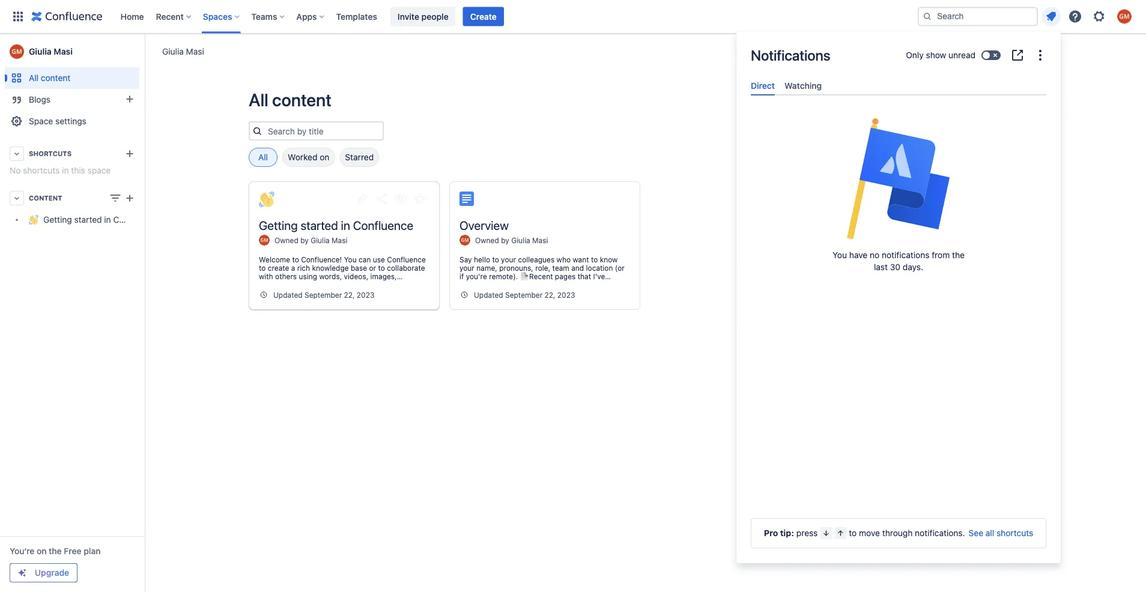 Task type: describe. For each thing, give the bounding box(es) containing it.
0 horizontal spatial in
[[62, 166, 69, 175]]

notification icon image
[[1044, 9, 1059, 24]]

templates
[[336, 11, 377, 21]]

updated september 22, 2023 for getting started in confluence
[[273, 291, 375, 299]]

content inside space element
[[41, 73, 70, 83]]

2023 for getting started in confluence
[[357, 291, 375, 299]]

to move through notifications.
[[849, 528, 965, 538]]

1 horizontal spatial confluence
[[353, 218, 413, 232]]

open notifications in a new tab image
[[1011, 48, 1025, 62]]

tab list inside notifications dialog
[[746, 76, 1052, 96]]

from
[[932, 250, 950, 260]]

updated for overview
[[474, 291, 503, 299]]

all inside space element
[[29, 73, 38, 83]]

profile picture image for getting started in confluence
[[259, 235, 270, 246]]

pro
[[764, 528, 778, 538]]

22, for overview
[[545, 291, 555, 299]]

on for worked
[[320, 152, 329, 162]]

home
[[120, 11, 144, 21]]

only show unread
[[906, 50, 976, 60]]

content
[[29, 194, 62, 202]]

search image
[[923, 12, 933, 21]]

your profile and preferences image
[[1118, 9, 1132, 24]]

see all shortcuts
[[969, 528, 1034, 538]]

notifications
[[751, 47, 831, 64]]

share image
[[374, 192, 389, 206]]

see
[[969, 528, 984, 538]]

space settings link
[[5, 111, 139, 132]]

updated september 22, 2023 for overview
[[474, 291, 575, 299]]

:wave: image
[[259, 192, 275, 207]]

apps
[[296, 11, 317, 21]]

2023 for overview
[[558, 291, 575, 299]]

worked on
[[288, 152, 329, 162]]

more image
[[1034, 48, 1048, 62]]

1 horizontal spatial getting
[[259, 218, 298, 232]]

no
[[870, 250, 880, 260]]

you're on the free plan
[[10, 546, 101, 556]]

create
[[470, 11, 497, 21]]

updated for getting started in confluence
[[273, 291, 303, 299]]

owned by giulia masi for overview
[[475, 236, 548, 245]]

shortcuts
[[29, 150, 72, 158]]

apps button
[[293, 7, 329, 26]]

Search by title field
[[264, 123, 383, 139]]

by for overview
[[501, 236, 509, 245]]

settings icon image
[[1092, 9, 1107, 24]]

all button
[[249, 148, 278, 167]]

help icon image
[[1068, 9, 1083, 24]]

direct
[[751, 81, 775, 90]]

profile picture image for overview
[[460, 235, 470, 246]]

started inside getting started in confluence link
[[74, 215, 102, 225]]

september for getting started in confluence
[[305, 291, 342, 299]]

upgrade button
[[10, 564, 77, 582]]

masi inside space element
[[54, 47, 73, 56]]

no
[[10, 166, 21, 175]]

upgrade
[[35, 568, 69, 578]]

pro tip: press
[[764, 528, 818, 538]]

create a blog image
[[123, 92, 137, 106]]

worked on button
[[282, 148, 335, 167]]

create a page image
[[123, 191, 137, 206]]

the inside you have no notifications from the last 30 days.
[[952, 250, 965, 260]]

Search field
[[918, 7, 1038, 26]]

notifications dialog
[[737, 31, 1061, 564]]

premium image
[[17, 568, 27, 578]]

1 vertical spatial all
[[249, 90, 269, 110]]

recent
[[156, 11, 184, 21]]

space
[[87, 166, 111, 175]]

watching
[[785, 81, 822, 90]]

direct tab panel
[[746, 96, 1052, 106]]

recent button
[[152, 7, 196, 26]]

this
[[71, 166, 85, 175]]

invite people
[[398, 11, 449, 21]]

all inside button
[[258, 152, 268, 162]]

people
[[422, 11, 449, 21]]

getting started in confluence link
[[5, 209, 158, 231]]

templates link
[[333, 7, 381, 26]]

see all shortcuts button
[[969, 528, 1034, 540]]

starred
[[345, 152, 374, 162]]

arrow up image
[[836, 529, 846, 538]]

arrow down image
[[822, 529, 831, 538]]



Task type: locate. For each thing, give the bounding box(es) containing it.
teams button
[[248, 7, 289, 26]]

1 updated september 22, 2023 from the left
[[273, 291, 375, 299]]

0 vertical spatial all
[[29, 73, 38, 83]]

updated
[[273, 291, 303, 299], [474, 291, 503, 299]]

newest
[[880, 126, 909, 136]]

last
[[874, 262, 888, 272]]

2 updated september 22, 2023 from the left
[[474, 291, 575, 299]]

0 horizontal spatial confluence
[[113, 215, 158, 225]]

getting started in confluence down edit image
[[259, 218, 413, 232]]

banner containing home
[[0, 0, 1146, 34]]

page image
[[460, 192, 474, 206]]

days.
[[903, 262, 924, 272]]

0 horizontal spatial september
[[305, 291, 342, 299]]

1 horizontal spatial by
[[501, 236, 509, 245]]

all content link
[[5, 67, 139, 89]]

watch image
[[394, 192, 408, 206]]

1 horizontal spatial all content
[[249, 90, 332, 110]]

you have no notifications from the last 30 days.
[[833, 250, 965, 272]]

0 horizontal spatial 2023
[[357, 291, 375, 299]]

0 horizontal spatial 22,
[[344, 291, 355, 299]]

owned
[[275, 236, 299, 245], [475, 236, 499, 245]]

blogs
[[29, 95, 51, 105]]

giulia masi
[[162, 46, 204, 56], [29, 47, 73, 56]]

1 horizontal spatial updated
[[474, 291, 503, 299]]

0 horizontal spatial owned by giulia masi
[[275, 236, 348, 245]]

on right the worked
[[320, 152, 329, 162]]

2 by from the left
[[501, 236, 509, 245]]

:wave: image
[[259, 192, 275, 207]]

you
[[833, 250, 847, 260]]

by
[[301, 236, 309, 245], [501, 236, 509, 245]]

the inside space element
[[49, 546, 62, 556]]

2 22, from the left
[[545, 291, 555, 299]]

owned down overview
[[475, 236, 499, 245]]

september for overview
[[505, 291, 543, 299]]

1 horizontal spatial profile picture image
[[460, 235, 470, 246]]

notifications
[[882, 250, 930, 260]]

profile picture image
[[259, 235, 270, 246], [460, 235, 470, 246]]

getting inside space element
[[43, 215, 72, 225]]

2 updated from the left
[[474, 291, 503, 299]]

0 vertical spatial the
[[952, 250, 965, 260]]

2023
[[357, 291, 375, 299], [558, 291, 575, 299]]

30
[[890, 262, 901, 272]]

giulia masi up the all content link
[[29, 47, 73, 56]]

1 updated from the left
[[273, 291, 303, 299]]

0 horizontal spatial getting started in confluence
[[43, 215, 158, 225]]

no shortcuts in this space
[[10, 166, 111, 175]]

content up the blogs
[[41, 73, 70, 83]]

star image
[[413, 192, 427, 206]]

1 horizontal spatial 2023
[[558, 291, 575, 299]]

all
[[29, 73, 38, 83], [249, 90, 269, 110], [258, 152, 268, 162]]

1 owned by giulia masi from the left
[[275, 236, 348, 245]]

owned down :wave: icon
[[275, 236, 299, 245]]

1 vertical spatial the
[[49, 546, 62, 556]]

giulia
[[162, 46, 184, 56], [29, 47, 52, 56], [311, 236, 330, 245], [511, 236, 530, 245]]

show
[[926, 50, 947, 60]]

spaces button
[[199, 7, 244, 26]]

shortcuts
[[23, 166, 60, 175], [997, 528, 1034, 538]]

getting
[[43, 215, 72, 225], [259, 218, 298, 232]]

giulia masi down recent popup button
[[162, 46, 204, 56]]

on right "you're"
[[37, 546, 47, 556]]

invite
[[398, 11, 419, 21]]

1 owned from the left
[[275, 236, 299, 245]]

spaces
[[203, 11, 232, 21]]

on for you're
[[37, 546, 47, 556]]

teams
[[251, 11, 277, 21]]

0 horizontal spatial started
[[74, 215, 102, 225]]

create link
[[463, 7, 504, 26]]

1 horizontal spatial content
[[272, 90, 332, 110]]

0 horizontal spatial profile picture image
[[259, 235, 270, 246]]

all content
[[29, 73, 70, 83], [249, 90, 332, 110]]

shortcuts down shortcuts on the left
[[23, 166, 60, 175]]

confluence inside space element
[[113, 215, 158, 225]]

0 horizontal spatial by
[[301, 236, 309, 245]]

invite people button
[[391, 7, 456, 26]]

tab list
[[746, 76, 1052, 96]]

september
[[305, 291, 342, 299], [505, 291, 543, 299]]

blogs link
[[5, 89, 139, 111]]

content
[[41, 73, 70, 83], [272, 90, 332, 110]]

all content up the blogs
[[29, 73, 70, 83]]

getting down :wave: icon
[[259, 218, 298, 232]]

0 horizontal spatial all content
[[29, 73, 70, 83]]

only
[[906, 50, 924, 60]]

add shortcut image
[[123, 147, 137, 161]]

owned by giulia masi
[[275, 236, 348, 245], [475, 236, 548, 245]]

all
[[986, 528, 995, 538]]

0 vertical spatial content
[[41, 73, 70, 83]]

1 horizontal spatial on
[[320, 152, 329, 162]]

press
[[797, 528, 818, 538]]

move
[[859, 528, 880, 538]]

global element
[[7, 0, 918, 33]]

giulia inside space element
[[29, 47, 52, 56]]

worked
[[288, 152, 318, 162]]

0 vertical spatial on
[[320, 152, 329, 162]]

0 horizontal spatial getting
[[43, 215, 72, 225]]

2 vertical spatial all
[[258, 152, 268, 162]]

space
[[29, 116, 53, 126]]

1 september from the left
[[305, 291, 342, 299]]

confluence
[[113, 215, 158, 225], [353, 218, 413, 232]]

0 horizontal spatial owned
[[275, 236, 299, 245]]

1 horizontal spatial started
[[301, 218, 338, 232]]

on
[[320, 152, 329, 162], [37, 546, 47, 556]]

space settings
[[29, 116, 86, 126]]

free
[[64, 546, 81, 556]]

confluence image
[[31, 9, 102, 24], [31, 9, 102, 24]]

0 horizontal spatial updated
[[273, 291, 303, 299]]

content button
[[5, 187, 139, 209]]

banner
[[0, 0, 1146, 34]]

getting started in confluence down change view image
[[43, 215, 158, 225]]

confluence down create a page image
[[113, 215, 158, 225]]

profile picture image down overview
[[460, 235, 470, 246]]

starred button
[[340, 148, 379, 167]]

0 horizontal spatial giulia masi
[[29, 47, 73, 56]]

shortcuts right all
[[997, 528, 1034, 538]]

shortcuts inside button
[[997, 528, 1034, 538]]

1 vertical spatial on
[[37, 546, 47, 556]]

appswitcher icon image
[[11, 9, 25, 24]]

1 profile picture image from the left
[[259, 235, 270, 246]]

started
[[74, 215, 102, 225], [301, 218, 338, 232]]

0 horizontal spatial content
[[41, 73, 70, 83]]

have
[[850, 250, 868, 260]]

2 giulia masi from the left
[[29, 47, 73, 56]]

giulia masi link
[[5, 40, 139, 64], [162, 45, 204, 57], [311, 236, 348, 245], [511, 236, 548, 245]]

the left free
[[49, 546, 62, 556]]

2 horizontal spatial in
[[341, 218, 350, 232]]

1 horizontal spatial shortcuts
[[997, 528, 1034, 538]]

profile picture image down :wave: icon
[[259, 235, 270, 246]]

shortcuts button
[[5, 143, 139, 165]]

getting started in confluence inside getting started in confluence link
[[43, 215, 158, 225]]

1 2023 from the left
[[357, 291, 375, 299]]

masi
[[186, 46, 204, 56], [54, 47, 73, 56], [332, 236, 348, 245], [532, 236, 548, 245]]

2 september from the left
[[505, 291, 543, 299]]

confluence down share image
[[353, 218, 413, 232]]

all content up search by title field
[[249, 90, 332, 110]]

all up the blogs
[[29, 73, 38, 83]]

1 horizontal spatial 22,
[[545, 291, 555, 299]]

edit image
[[355, 192, 370, 206]]

you're
[[10, 546, 34, 556]]

settings
[[55, 116, 86, 126]]

0 horizontal spatial shortcuts
[[23, 166, 60, 175]]

in
[[62, 166, 69, 175], [104, 215, 111, 225], [341, 218, 350, 232]]

22, for getting started in confluence
[[344, 291, 355, 299]]

1 horizontal spatial getting started in confluence
[[259, 218, 413, 232]]

1 giulia masi from the left
[[162, 46, 204, 56]]

to
[[849, 528, 857, 538]]

0 horizontal spatial the
[[49, 546, 62, 556]]

the
[[952, 250, 965, 260], [49, 546, 62, 556]]

tip:
[[780, 528, 794, 538]]

0 horizontal spatial on
[[37, 546, 47, 556]]

tab list containing direct
[[746, 76, 1052, 96]]

home link
[[117, 7, 148, 26]]

2 owned from the left
[[475, 236, 499, 245]]

0 vertical spatial all content
[[29, 73, 70, 83]]

space element
[[0, 34, 158, 592]]

plan
[[84, 546, 101, 556]]

owned by giulia masi for getting started in confluence
[[275, 236, 348, 245]]

updated september 22, 2023
[[273, 291, 375, 299], [474, 291, 575, 299]]

1 horizontal spatial september
[[505, 291, 543, 299]]

overview
[[460, 218, 509, 232]]

1 horizontal spatial owned
[[475, 236, 499, 245]]

on inside space element
[[37, 546, 47, 556]]

giulia masi inside space element
[[29, 47, 73, 56]]

content up search by title field
[[272, 90, 332, 110]]

2 profile picture image from the left
[[460, 235, 470, 246]]

0 horizontal spatial updated september 22, 2023
[[273, 291, 375, 299]]

1 horizontal spatial giulia masi
[[162, 46, 204, 56]]

getting started in confluence
[[43, 215, 158, 225], [259, 218, 413, 232]]

1 horizontal spatial in
[[104, 215, 111, 225]]

through
[[883, 528, 913, 538]]

change view image
[[108, 191, 123, 206]]

1 horizontal spatial the
[[952, 250, 965, 260]]

2 2023 from the left
[[558, 291, 575, 299]]

getting down content
[[43, 215, 72, 225]]

2 owned by giulia masi from the left
[[475, 236, 548, 245]]

unread
[[949, 50, 976, 60]]

1 vertical spatial shortcuts
[[997, 528, 1034, 538]]

on inside worked on button
[[320, 152, 329, 162]]

shortcuts inside space element
[[23, 166, 60, 175]]

all content inside space element
[[29, 73, 70, 83]]

22,
[[344, 291, 355, 299], [545, 291, 555, 299]]

1 vertical spatial all content
[[249, 90, 332, 110]]

by for getting started in confluence
[[301, 236, 309, 245]]

1 horizontal spatial updated september 22, 2023
[[474, 291, 575, 299]]

1 vertical spatial content
[[272, 90, 332, 110]]

1 by from the left
[[301, 236, 309, 245]]

all up all button
[[249, 90, 269, 110]]

owned for getting started in confluence
[[275, 236, 299, 245]]

the right from at the top of page
[[952, 250, 965, 260]]

1 22, from the left
[[344, 291, 355, 299]]

notifications.
[[915, 528, 965, 538]]

0 vertical spatial shortcuts
[[23, 166, 60, 175]]

all left the worked
[[258, 152, 268, 162]]

owned for overview
[[475, 236, 499, 245]]

1 horizontal spatial owned by giulia masi
[[475, 236, 548, 245]]



Task type: vqa. For each thing, say whether or not it's contained in the screenshot.
outdent ⇧tab icon
no



